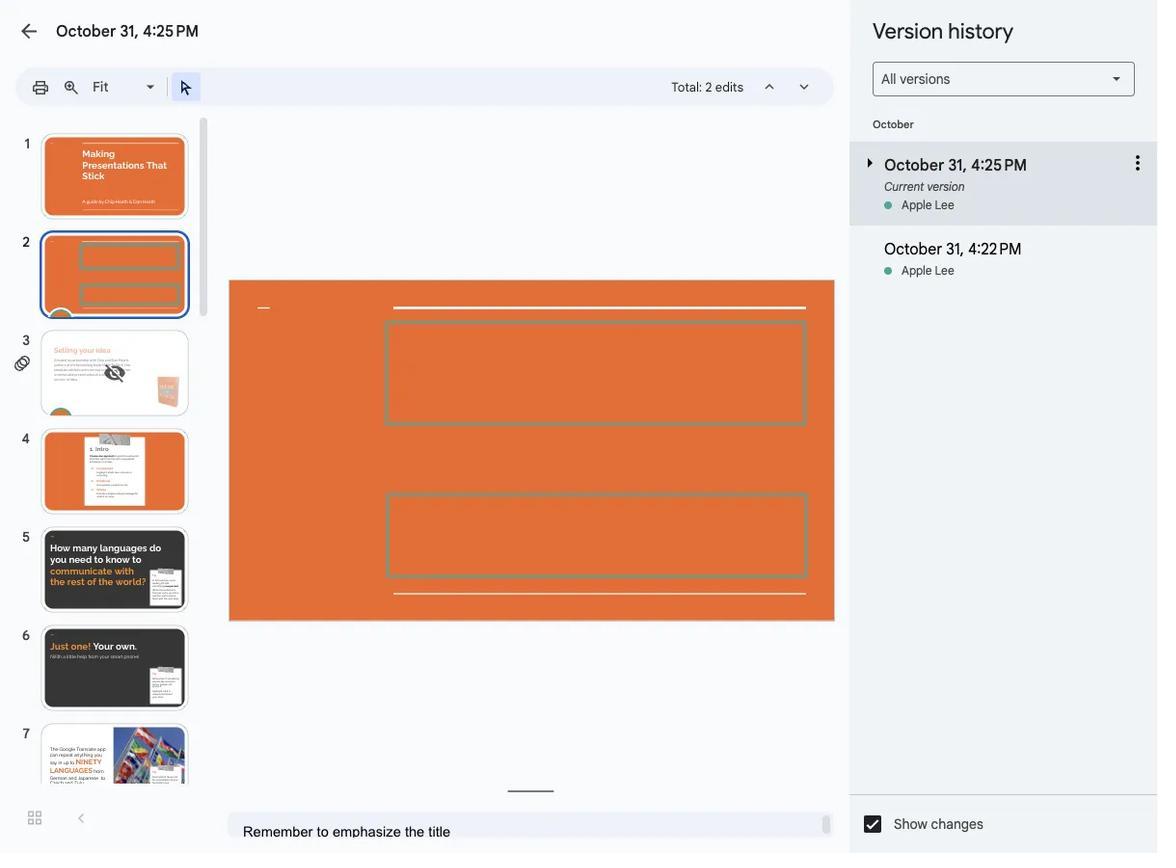 Task type: locate. For each thing, give the bounding box(es) containing it.
current version
[[884, 180, 965, 194]]

2
[[705, 79, 712, 94]]

1 lee from the top
[[935, 198, 954, 213]]

show
[[894, 816, 927, 833]]

apple lee
[[902, 198, 954, 213], [902, 264, 954, 278]]

october for october 31, 4:25 pm
[[56, 21, 116, 40]]

main toolbar
[[23, 0, 202, 508]]

lee
[[935, 198, 954, 213], [935, 264, 954, 278]]

october inside menu bar banner
[[56, 21, 116, 40]]

october inside october heading
[[873, 118, 914, 131]]

Show changes checkbox
[[864, 816, 881, 833]]

october left '31,' at the top of page
[[56, 21, 116, 40]]

1 vertical spatial apple
[[902, 264, 932, 278]]

october for october
[[873, 118, 914, 131]]

more actions image
[[1126, 128, 1149, 198]]

1 apple lee from the top
[[902, 198, 954, 213]]

all versions
[[881, 70, 950, 87]]

1 horizontal spatial october
[[873, 118, 914, 131]]

row group
[[849, 108, 1158, 291]]

0 horizontal spatial october
[[56, 21, 116, 40]]

0 vertical spatial apple lee
[[902, 198, 954, 213]]

0 vertical spatial october
[[56, 21, 116, 40]]

expand detailed versions image
[[858, 151, 881, 221]]

apple
[[902, 198, 932, 213], [902, 264, 932, 278]]

row group containing current version
[[849, 108, 1158, 291]]

2 lee from the top
[[935, 264, 954, 278]]

0 vertical spatial lee
[[935, 198, 954, 213]]

changes
[[931, 816, 983, 833]]

all
[[881, 70, 896, 87]]

4:25 pm
[[143, 21, 199, 40]]

1 vertical spatial apple lee
[[902, 264, 954, 278]]

october
[[56, 21, 116, 40], [873, 118, 914, 131]]

october down all
[[873, 118, 914, 131]]

Zoom text field
[[90, 73, 144, 100]]

total: 2 edits heading
[[671, 75, 743, 98]]

31,
[[120, 21, 139, 40]]

1 vertical spatial lee
[[935, 264, 954, 278]]

all versions option
[[881, 69, 950, 89]]

version history application
[[0, 0, 1158, 853]]

version history section
[[849, 0, 1158, 853]]

version history
[[873, 17, 1013, 44]]

cell
[[849, 226, 1158, 263]]

history
[[948, 17, 1013, 44]]

1 vertical spatial october
[[873, 118, 914, 131]]

0 vertical spatial apple
[[902, 198, 932, 213]]

row group inside version history 'application'
[[849, 108, 1158, 291]]

navigation
[[0, 114, 212, 853]]

navigation inside version history 'application'
[[0, 114, 212, 853]]

october 31, 4:25 pm
[[56, 21, 199, 40]]



Task type: describe. For each thing, give the bounding box(es) containing it.
version
[[927, 180, 965, 194]]

1 apple from the top
[[902, 198, 932, 213]]

edits
[[715, 79, 743, 94]]

2 apple from the top
[[902, 264, 932, 278]]

current
[[884, 180, 924, 194]]

show changes
[[894, 816, 983, 833]]

mode and view toolbar
[[671, 67, 822, 106]]

menu bar banner
[[0, 0, 1158, 508]]

Name this version text field
[[881, 150, 1123, 179]]

current version cell
[[849, 128, 1158, 221]]

version
[[873, 17, 943, 44]]

total: 2 edits
[[671, 79, 743, 94]]

2 apple lee from the top
[[902, 264, 954, 278]]

Zoom field
[[87, 73, 163, 101]]

october heading
[[849, 108, 1158, 142]]

versions
[[900, 70, 950, 87]]

total:
[[671, 79, 702, 94]]



Task type: vqa. For each thing, say whether or not it's contained in the screenshot.
'lign'
no



